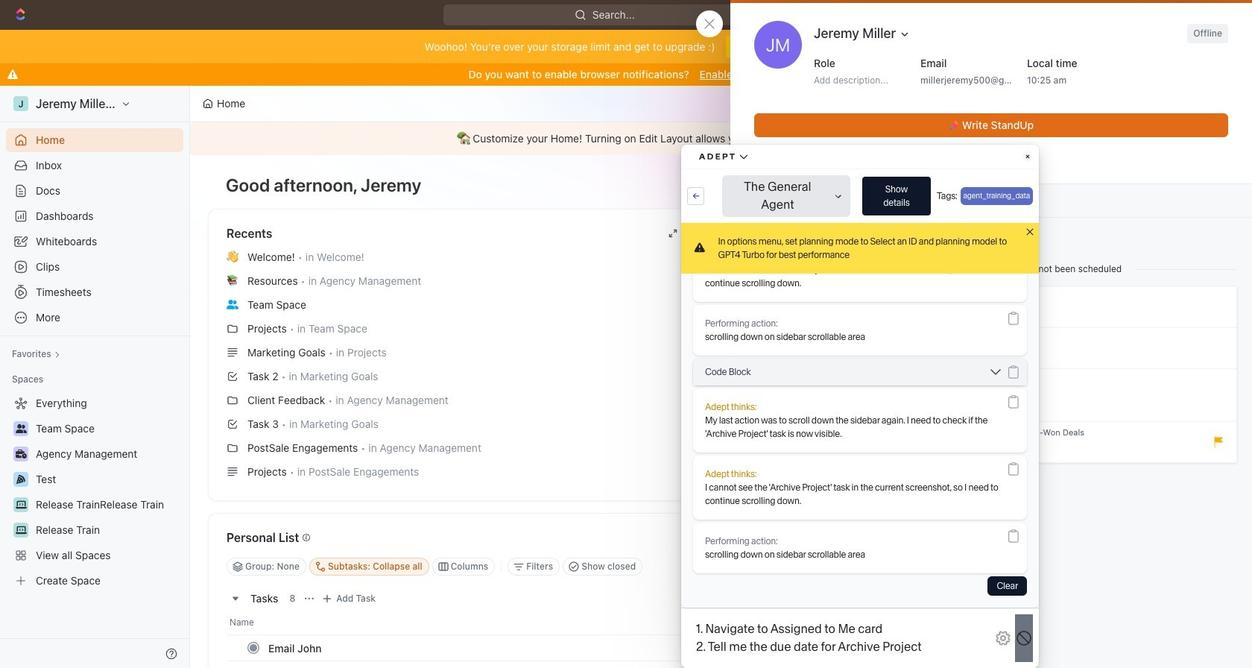 Task type: locate. For each thing, give the bounding box(es) containing it.
tree inside 'sidebar' navigation
[[6, 391, 183, 593]]

1 laptop code image from the top
[[15, 500, 26, 509]]

alert
[[190, 122, 1253, 155]]

pizza slice image
[[16, 475, 25, 484]]

sidebar navigation
[[0, 86, 193, 668]]

0 vertical spatial laptop code image
[[15, 500, 26, 509]]

user group image
[[15, 424, 26, 433]]

tree
[[6, 391, 183, 593]]

business time image
[[15, 450, 26, 459]]

1 vertical spatial laptop code image
[[15, 526, 26, 535]]

laptop code image
[[15, 500, 26, 509], [15, 526, 26, 535]]



Task type: describe. For each thing, give the bounding box(es) containing it.
jeremy miller's workspace, , element
[[13, 96, 28, 111]]

Search tasks... text field
[[1008, 555, 1157, 578]]

2 laptop code image from the top
[[15, 526, 26, 535]]

user group image
[[227, 300, 239, 309]]



Task type: vqa. For each thing, say whether or not it's contained in the screenshot.
business time icon
yes



